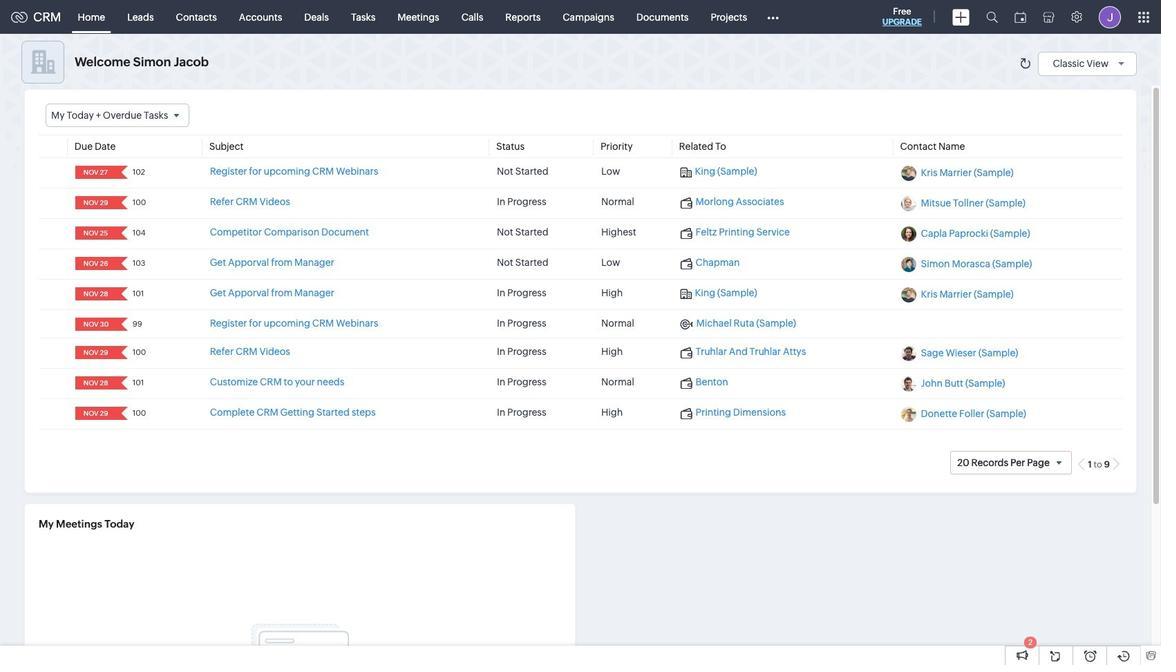 Task type: describe. For each thing, give the bounding box(es) containing it.
create menu element
[[944, 0, 978, 34]]

profile element
[[1091, 0, 1130, 34]]

search element
[[978, 0, 1006, 34]]

create menu image
[[953, 9, 970, 25]]

Other Modules field
[[758, 6, 788, 28]]

search image
[[986, 11, 998, 23]]

logo image
[[11, 11, 28, 22]]

profile image
[[1099, 6, 1121, 28]]



Task type: locate. For each thing, give the bounding box(es) containing it.
None field
[[46, 104, 190, 127], [79, 166, 112, 179], [79, 196, 112, 210], [79, 227, 112, 240], [79, 257, 112, 270], [79, 288, 112, 301], [79, 318, 112, 331], [79, 346, 112, 360], [79, 377, 112, 390], [79, 407, 112, 420], [46, 104, 190, 127], [79, 166, 112, 179], [79, 196, 112, 210], [79, 227, 112, 240], [79, 257, 112, 270], [79, 288, 112, 301], [79, 318, 112, 331], [79, 346, 112, 360], [79, 377, 112, 390], [79, 407, 112, 420]]

calendar image
[[1015, 11, 1027, 22]]



Task type: vqa. For each thing, say whether or not it's contained in the screenshot.
Profile image
yes



